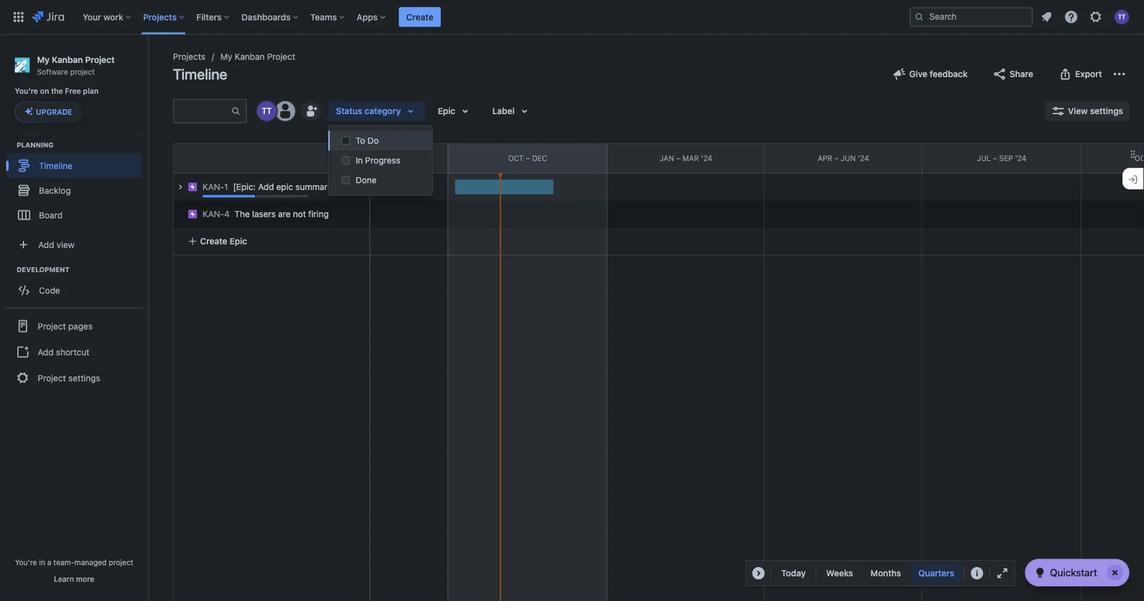 Task type: vqa. For each thing, say whether or not it's contained in the screenshot.
:heart: icon
no



Task type: locate. For each thing, give the bounding box(es) containing it.
2 vertical spatial add
[[38, 347, 54, 357]]

settings for project settings
[[68, 373, 100, 383]]

today button
[[774, 564, 813, 584]]

project inside my kanban project software project
[[85, 54, 115, 65]]

project down dashboards popup button
[[267, 52, 295, 62]]

row
[[174, 144, 369, 174], [167, 198, 369, 228]]

timeline down projects link
[[173, 65, 227, 83]]

my inside my kanban project link
[[220, 52, 232, 62]]

epic inside dropdown button
[[438, 106, 455, 116]]

oct
[[508, 154, 524, 163]]

help image
[[1064, 10, 1079, 24]]

epic down the
[[230, 236, 247, 246]]

3 – from the left
[[676, 154, 681, 163]]

add view button
[[7, 232, 141, 257]]

your work button
[[79, 7, 136, 27]]

1 horizontal spatial '24
[[858, 154, 869, 163]]

1 vertical spatial epic
[[230, 236, 247, 246]]

projects right sidebar navigation image
[[173, 52, 206, 62]]

export icon image
[[1058, 67, 1073, 82]]

search image
[[915, 12, 925, 22]]

0 horizontal spatial jul
[[351, 154, 364, 163]]

my inside my kanban project software project
[[37, 54, 50, 65]]

projects for projects "dropdown button"
[[143, 12, 177, 22]]

sep for jul – sep
[[373, 154, 387, 163]]

1 vertical spatial project
[[109, 558, 133, 567]]

row down kan-1 [epic: add epic summary]
[[167, 198, 369, 228]]

you're for you're on the free plan
[[15, 87, 38, 96]]

projects up sidebar navigation image
[[143, 12, 177, 22]]

kan- down kan-1 link
[[203, 209, 224, 219]]

weeks
[[826, 569, 853, 579]]

settings inside popup button
[[1090, 106, 1123, 116]]

1 vertical spatial row
[[167, 198, 369, 228]]

project up plan
[[70, 67, 95, 76]]

terry turtle image
[[257, 101, 277, 121]]

view settings button
[[1045, 101, 1130, 121]]

row group
[[173, 143, 369, 174], [167, 174, 369, 255]]

0 vertical spatial epic image
[[188, 182, 198, 192]]

add left shortcut
[[38, 347, 54, 357]]

epic image left kan-1 link
[[188, 182, 198, 192]]

projects inside "dropdown button"
[[143, 12, 177, 22]]

column header inside timeline grid
[[132, 144, 289, 173]]

0 horizontal spatial '24
[[701, 154, 713, 163]]

learn
[[54, 575, 74, 584]]

1 vertical spatial you're
[[15, 558, 37, 567]]

1 horizontal spatial my
[[220, 52, 232, 62]]

row group containing kan-1
[[167, 174, 369, 255]]

development
[[17, 265, 69, 274]]

add shortcut button
[[5, 340, 143, 365]]

your profile and settings image
[[1115, 10, 1130, 24]]

5 – from the left
[[993, 154, 997, 163]]

kan- for 4
[[203, 209, 224, 219]]

epic image for kan-1 [epic: add epic summary]
[[188, 182, 198, 192]]

settings inside 'group'
[[68, 373, 100, 383]]

projects
[[143, 12, 177, 22], [173, 52, 206, 62]]

epic image for kan-4 the lasers are not firing
[[188, 209, 198, 219]]

my up software
[[37, 54, 50, 65]]

1 vertical spatial kan-
[[203, 209, 224, 219]]

jul
[[351, 154, 364, 163], [977, 154, 991, 163]]

settings image
[[1089, 10, 1104, 24]]

apr – jun '24
[[818, 154, 869, 163]]

projects for projects link
[[173, 52, 206, 62]]

kanban for my kanban project software project
[[52, 54, 83, 65]]

cell containing kan-1
[[173, 174, 369, 201]]

shortcut
[[56, 347, 89, 357]]

0 vertical spatial row
[[174, 144, 369, 174]]

kanban inside my kanban project software project
[[52, 54, 83, 65]]

1 vertical spatial create
[[200, 236, 227, 246]]

months button
[[863, 564, 909, 584]]

my right projects link
[[220, 52, 232, 62]]

enter full screen image
[[995, 566, 1010, 581]]

the
[[51, 87, 63, 96]]

development image
[[2, 262, 17, 277]]

epic image left "kan-4" link
[[188, 209, 198, 219]]

create right apps popup button
[[406, 12, 434, 22]]

planning image
[[2, 137, 17, 152]]

cell inside row group
[[173, 174, 369, 201]]

column header
[[132, 144, 289, 173]]

1 horizontal spatial jul
[[977, 154, 991, 163]]

0 horizontal spatial timeline
[[39, 161, 72, 171]]

kan- inside row
[[203, 209, 224, 219]]

jira image
[[32, 10, 64, 24], [32, 10, 64, 24]]

0 horizontal spatial project
[[70, 67, 95, 76]]

quickstart button
[[1026, 560, 1130, 587]]

1 jul from the left
[[351, 154, 364, 163]]

1
[[224, 182, 228, 192]]

done
[[356, 175, 377, 185]]

legend image
[[970, 566, 985, 581]]

1 you're from the top
[[15, 87, 38, 96]]

add inside 'button'
[[38, 347, 54, 357]]

kan- up "kan-4" link
[[203, 182, 224, 192]]

1 horizontal spatial kanban
[[235, 52, 265, 62]]

kanban down dashboards
[[235, 52, 265, 62]]

1 vertical spatial timeline
[[39, 161, 72, 171]]

mar
[[683, 154, 699, 163]]

project
[[267, 52, 295, 62], [85, 54, 115, 65], [38, 321, 66, 331], [38, 373, 66, 383]]

epic button
[[431, 101, 480, 121]]

0 horizontal spatial kanban
[[52, 54, 83, 65]]

timeline grid
[[132, 143, 1144, 602]]

cell
[[173, 174, 369, 201]]

add left epic
[[258, 182, 274, 192]]

0 vertical spatial you're
[[15, 87, 38, 96]]

project
[[70, 67, 95, 76], [109, 558, 133, 567]]

you're in a team-managed project
[[15, 558, 133, 567]]

category
[[365, 106, 401, 116]]

settings down add shortcut 'button'
[[68, 373, 100, 383]]

row up kan-1 [epic: add epic summary]
[[174, 144, 369, 174]]

backlog link
[[6, 178, 142, 203]]

my
[[220, 52, 232, 62], [37, 54, 50, 65]]

project up plan
[[85, 54, 115, 65]]

'24 for jul – sep '24
[[1015, 154, 1027, 163]]

kanban up software
[[52, 54, 83, 65]]

1 kan- from the top
[[203, 182, 224, 192]]

my for my kanban project
[[220, 52, 232, 62]]

2 – from the left
[[526, 154, 530, 163]]

1 horizontal spatial settings
[[1090, 106, 1123, 116]]

0 horizontal spatial epic
[[230, 236, 247, 246]]

2 jul from the left
[[977, 154, 991, 163]]

you're left in
[[15, 558, 37, 567]]

1 '24 from the left
[[701, 154, 713, 163]]

planning group
[[6, 140, 148, 231]]

check image
[[1033, 566, 1048, 581]]

you're
[[15, 87, 38, 96], [15, 558, 37, 567]]

teams button
[[307, 7, 349, 27]]

2 epic image from the top
[[188, 209, 198, 219]]

kan-4 the lasers are not firing
[[203, 209, 329, 219]]

add inside timeline grid
[[258, 182, 274, 192]]

epic
[[438, 106, 455, 116], [230, 236, 247, 246]]

banner containing your work
[[0, 0, 1144, 35]]

you're left the on
[[15, 87, 38, 96]]

1 vertical spatial projects
[[173, 52, 206, 62]]

create epic button
[[180, 230, 362, 253]]

'24
[[701, 154, 713, 163], [858, 154, 869, 163], [1015, 154, 1027, 163]]

1 sep from the left
[[373, 154, 387, 163]]

epic left label
[[438, 106, 455, 116]]

settings right view
[[1090, 106, 1123, 116]]

more
[[76, 575, 94, 584]]

projects button
[[139, 7, 189, 27]]

sep
[[373, 154, 387, 163], [1000, 154, 1013, 163]]

1 vertical spatial settings
[[68, 373, 100, 383]]

code link
[[6, 278, 142, 303]]

4
[[224, 209, 230, 219]]

plan
[[83, 87, 99, 96]]

0 horizontal spatial sep
[[373, 154, 387, 163]]

0 vertical spatial settings
[[1090, 106, 1123, 116]]

timeline up backlog
[[39, 161, 72, 171]]

create inside primary element
[[406, 12, 434, 22]]

oc
[[1135, 154, 1144, 163]]

label
[[493, 106, 515, 116]]

pages
[[68, 321, 93, 331]]

1 horizontal spatial sep
[[1000, 154, 1013, 163]]

kan-
[[203, 182, 224, 192], [203, 209, 224, 219]]

row containing kan-4
[[167, 198, 369, 228]]

2 sep from the left
[[1000, 154, 1013, 163]]

0 vertical spatial create
[[406, 12, 434, 22]]

create down "kan-4" link
[[200, 236, 227, 246]]

create inside row group
[[200, 236, 227, 246]]

project up add shortcut
[[38, 321, 66, 331]]

0 horizontal spatial create
[[200, 236, 227, 246]]

1 epic image from the top
[[188, 182, 198, 192]]

1 horizontal spatial epic
[[438, 106, 455, 116]]

learn more button
[[54, 574, 94, 584]]

1 – from the left
[[366, 154, 371, 163]]

0 vertical spatial timeline
[[173, 65, 227, 83]]

to
[[356, 136, 365, 146]]

group
[[5, 308, 143, 395]]

1 horizontal spatial timeline
[[173, 65, 227, 83]]

– for apr – jun '24
[[835, 154, 839, 163]]

1 vertical spatial add
[[38, 240, 54, 250]]

status
[[336, 106, 362, 116]]

0 vertical spatial projects
[[143, 12, 177, 22]]

2 horizontal spatial '24
[[1015, 154, 1027, 163]]

0 vertical spatial project
[[70, 67, 95, 76]]

2 you're from the top
[[15, 558, 37, 567]]

2 kan- from the top
[[203, 209, 224, 219]]

settings
[[1090, 106, 1123, 116], [68, 373, 100, 383]]

on
[[40, 87, 49, 96]]

today
[[782, 569, 806, 579]]

export button
[[1051, 64, 1110, 84]]

project down add shortcut
[[38, 373, 66, 383]]

sep for jul – sep '24
[[1000, 154, 1013, 163]]

0 vertical spatial kan-
[[203, 182, 224, 192]]

add left view
[[38, 240, 54, 250]]

kanban
[[235, 52, 265, 62], [52, 54, 83, 65]]

give feedback
[[910, 69, 968, 79]]

0 horizontal spatial settings
[[68, 373, 100, 383]]

kanban for my kanban project
[[235, 52, 265, 62]]

add inside popup button
[[38, 240, 54, 250]]

0 vertical spatial add
[[258, 182, 274, 192]]

create for create epic
[[200, 236, 227, 246]]

4 – from the left
[[835, 154, 839, 163]]

project settings
[[38, 373, 100, 383]]

2 '24 from the left
[[858, 154, 869, 163]]

banner
[[0, 0, 1144, 35]]

3 '24 from the left
[[1015, 154, 1027, 163]]

kan- inside cell
[[203, 182, 224, 192]]

0 horizontal spatial my
[[37, 54, 50, 65]]

1 horizontal spatial create
[[406, 12, 434, 22]]

project right "managed"
[[109, 558, 133, 567]]

projects link
[[173, 49, 206, 64]]

notifications image
[[1039, 10, 1054, 24]]

add
[[258, 182, 274, 192], [38, 240, 54, 250], [38, 347, 54, 357]]

0 vertical spatial epic
[[438, 106, 455, 116]]

timeline
[[173, 65, 227, 83], [39, 161, 72, 171]]

epic
[[276, 182, 293, 192]]

1 vertical spatial epic image
[[188, 209, 198, 219]]

weeks button
[[819, 564, 861, 584]]

epic image
[[188, 182, 198, 192], [188, 209, 198, 219]]



Task type: describe. For each thing, give the bounding box(es) containing it.
project inside my kanban project software project
[[70, 67, 95, 76]]

add for add shortcut
[[38, 347, 54, 357]]

kan-1 link
[[203, 181, 228, 193]]

add for add view
[[38, 240, 54, 250]]

you're for you're in a team-managed project
[[15, 558, 37, 567]]

apps
[[357, 12, 378, 22]]

do
[[368, 136, 379, 146]]

team-
[[53, 558, 74, 567]]

apps button
[[353, 7, 390, 27]]

your
[[83, 12, 101, 22]]

share button
[[985, 64, 1041, 84]]

export
[[1076, 69, 1102, 79]]

code
[[39, 285, 60, 295]]

appswitcher icon image
[[11, 10, 26, 24]]

the
[[235, 209, 250, 219]]

dashboards button
[[238, 7, 303, 27]]

add view
[[38, 240, 75, 250]]

upgrade
[[36, 108, 72, 116]]

development group
[[6, 265, 148, 307]]

months
[[871, 569, 901, 579]]

view settings image
[[1051, 104, 1066, 119]]

group containing project pages
[[5, 308, 143, 395]]

view settings
[[1068, 106, 1123, 116]]

filters
[[196, 12, 222, 22]]

learn more
[[54, 575, 94, 584]]

jan
[[660, 154, 674, 163]]

[epic:
[[233, 182, 256, 192]]

planning
[[17, 141, 54, 149]]

– for jul – sep
[[366, 154, 371, 163]]

epic inside button
[[230, 236, 247, 246]]

apr
[[818, 154, 833, 163]]

are
[[278, 209, 291, 219]]

timeline inside planning group
[[39, 161, 72, 171]]

unassigned image
[[275, 101, 295, 121]]

project settings link
[[5, 365, 143, 392]]

kan- for 1
[[203, 182, 224, 192]]

kan-1 [epic: add epic summary]
[[203, 182, 336, 192]]

create epic
[[200, 236, 247, 246]]

give feedback button
[[885, 64, 975, 84]]

add people image
[[304, 104, 319, 119]]

filters button
[[193, 7, 234, 27]]

project pages link
[[5, 313, 143, 340]]

status category button
[[329, 101, 426, 121]]

my kanban project
[[220, 52, 295, 62]]

Search field
[[910, 7, 1033, 27]]

in
[[356, 155, 363, 166]]

lasers
[[252, 209, 276, 219]]

dismiss quickstart image
[[1106, 563, 1125, 583]]

jul for jul – sep
[[351, 154, 364, 163]]

jun
[[841, 154, 856, 163]]

my kanban project software project
[[37, 54, 115, 76]]

jul – sep
[[351, 154, 387, 163]]

software
[[37, 67, 68, 76]]

my kanban project link
[[220, 49, 295, 64]]

my for my kanban project software project
[[37, 54, 50, 65]]

jul for jul – sep '24
[[977, 154, 991, 163]]

quickstart
[[1050, 567, 1098, 579]]

Search timeline text field
[[174, 100, 231, 122]]

free
[[65, 87, 81, 96]]

timeline link
[[6, 153, 142, 178]]

– for oct – dec
[[526, 154, 530, 163]]

a
[[47, 558, 51, 567]]

dashboards
[[242, 12, 291, 22]]

board link
[[6, 203, 142, 227]]

– for jan – mar '24
[[676, 154, 681, 163]]

give
[[910, 69, 928, 79]]

create button
[[399, 7, 441, 27]]

settings for view settings
[[1090, 106, 1123, 116]]

share image
[[993, 67, 1007, 82]]

show child issues image
[[173, 180, 188, 195]]

'24 for jan – mar '24
[[701, 154, 713, 163]]

kan-4 link
[[203, 208, 230, 220]]

primary element
[[7, 0, 910, 34]]

1 horizontal spatial project
[[109, 558, 133, 567]]

view
[[57, 240, 75, 250]]

jul – sep '24
[[977, 154, 1027, 163]]

to do
[[356, 136, 379, 146]]

label button
[[485, 101, 539, 121]]

sidebar navigation image
[[135, 49, 162, 74]]

project pages
[[38, 321, 93, 331]]

'24 for apr – jun '24
[[858, 154, 869, 163]]

share
[[1010, 69, 1034, 79]]

teams
[[310, 12, 337, 22]]

upgrade button
[[15, 102, 81, 122]]

managed
[[74, 558, 107, 567]]

jan – mar '24
[[660, 154, 713, 163]]

oct – dec
[[508, 154, 547, 163]]

not
[[293, 209, 306, 219]]

firing
[[308, 209, 329, 219]]

in progress
[[356, 155, 401, 166]]

– for jul – sep '24
[[993, 154, 997, 163]]

work
[[103, 12, 123, 22]]

your work
[[83, 12, 123, 22]]

view
[[1068, 106, 1088, 116]]

in
[[39, 558, 45, 567]]

feedback
[[930, 69, 968, 79]]

board
[[39, 210, 62, 220]]

add shortcut
[[38, 347, 89, 357]]

you're on the free plan
[[15, 87, 99, 96]]

dec
[[532, 154, 547, 163]]

create for create
[[406, 12, 434, 22]]

quarters button
[[911, 564, 962, 584]]

progress
[[365, 155, 401, 166]]



